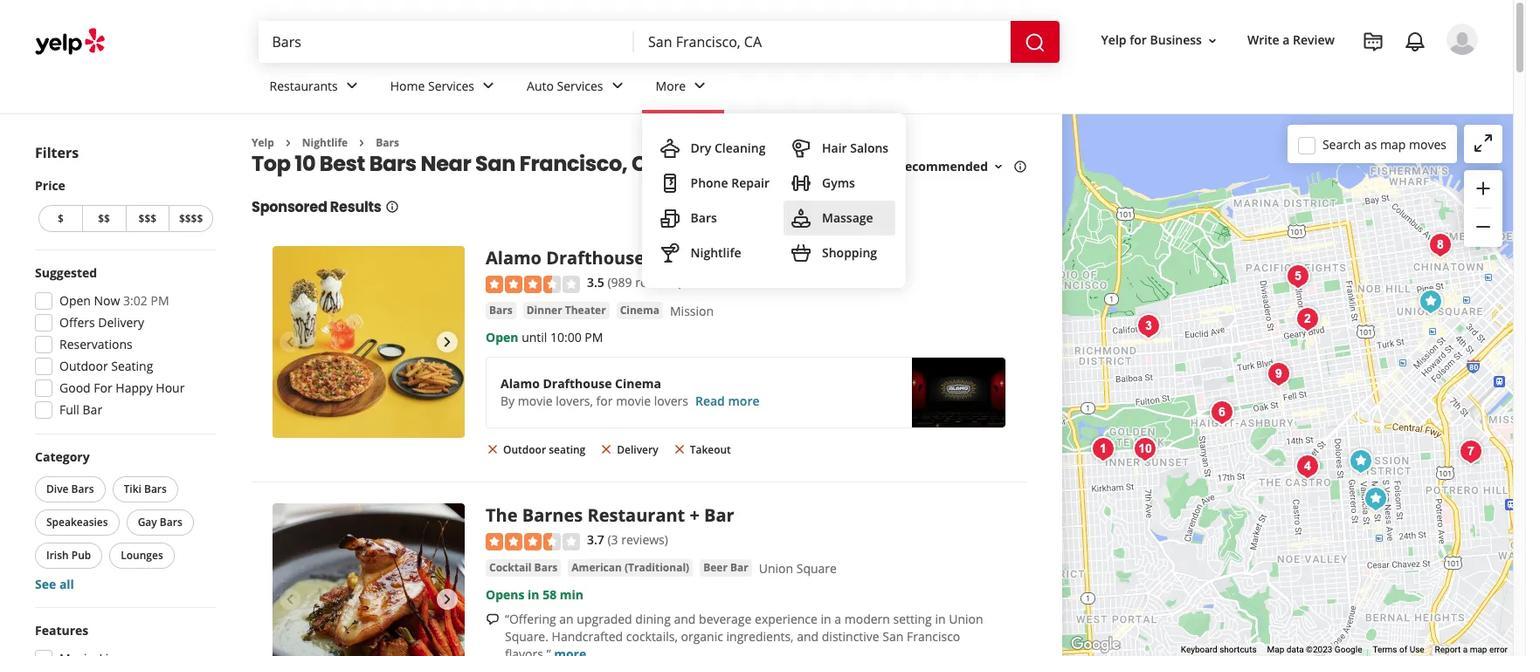 Task type: vqa. For each thing, say whether or not it's contained in the screenshot.
Auto
yes



Task type: describe. For each thing, give the bounding box(es) containing it.
2 vertical spatial bars link
[[486, 302, 516, 320]]

scarlet lounge image
[[1131, 309, 1166, 344]]

gay bars
[[138, 515, 182, 530]]

"offering an upgraded dining and beverage experience in a modern setting in union square. handcrafted cocktails, organic ingredients, and distinctive san francisco flavors."
[[505, 611, 983, 657]]

dinner theater button
[[523, 302, 609, 320]]

slideshow element for alamo
[[273, 247, 465, 439]]

$$
[[98, 211, 110, 226]]

yelp for yelp 'link'
[[252, 135, 274, 150]]

next image for the
[[437, 590, 458, 611]]

bars link inside menu
[[652, 201, 777, 236]]

1 movie from the left
[[518, 393, 553, 410]]

union inside "offering an upgraded dining and beverage experience in a modern setting in union square. handcrafted cocktails, organic ingredients, and distinctive san francisco flavors."
[[949, 611, 983, 628]]

shopping
[[822, 245, 877, 261]]

search as map moves
[[1322, 136, 1447, 152]]

dry
[[691, 140, 711, 156]]

write a review
[[1247, 32, 1335, 48]]

bars inside bars button
[[489, 303, 513, 318]]

price
[[35, 177, 65, 194]]

the barnes restaurant + bar image
[[1413, 284, 1448, 319]]

hair
[[822, 140, 847, 156]]

last call bar image
[[1290, 449, 1325, 484]]

nightlife inside menu
[[691, 245, 741, 261]]

auto services
[[527, 77, 603, 94]]

dry cleaning
[[691, 140, 766, 156]]

setting
[[893, 611, 932, 628]]

services for auto services
[[557, 77, 603, 94]]

for inside the yelp for business button
[[1130, 32, 1147, 48]]

the kickback image
[[1344, 444, 1378, 479]]

+
[[690, 504, 700, 528]]

lion's den bar and lounge image
[[1423, 228, 1458, 263]]

24 happy hour v2 image
[[659, 243, 680, 264]]

notifications image
[[1405, 31, 1426, 52]]

alamo drafthouse cinema new mission image inside map region
[[1358, 482, 1393, 517]]

a for report
[[1463, 646, 1468, 655]]

lounges
[[121, 549, 163, 563]]

the barnes restaurant + bar
[[486, 504, 734, 528]]

distinctive
[[822, 629, 879, 645]]

seating
[[549, 443, 586, 458]]

see all button
[[35, 577, 74, 593]]

salons
[[850, 140, 889, 156]]

0 horizontal spatial in
[[528, 587, 539, 603]]

home services
[[390, 77, 474, 94]]

opens in 58 min
[[486, 587, 584, 603]]

map data ©2023 google
[[1267, 646, 1362, 655]]

cocktail bars link
[[486, 560, 561, 577]]

services for home services
[[428, 77, 474, 94]]

$$$
[[139, 211, 157, 226]]

the
[[486, 504, 518, 528]]

outdoor seating
[[59, 358, 153, 375]]

group containing suggested
[[30, 265, 217, 425]]

good
[[59, 380, 91, 397]]

alamo for alamo drafthouse cinema new mission
[[486, 247, 542, 270]]

read
[[695, 393, 725, 410]]

outdoor for outdoor seating
[[503, 443, 546, 458]]

union square
[[759, 560, 837, 577]]

24 gyms v2 image
[[791, 173, 812, 194]]

cinema link
[[616, 302, 663, 320]]

dining
[[635, 611, 671, 628]]

pm for open now 3:02 pm
[[151, 293, 169, 309]]

24 chevron down v2 image for auto services
[[607, 75, 628, 96]]

google
[[1335, 646, 1362, 655]]

24 salon v2 image
[[791, 138, 812, 159]]

1 horizontal spatial delivery
[[617, 443, 658, 458]]

2 movie from the left
[[616, 393, 651, 410]]

the sage & drifter image
[[1086, 432, 1121, 467]]

review
[[1293, 32, 1335, 48]]

group containing category
[[31, 449, 217, 594]]

for inside alamo drafthouse cinema by movie lovers, for movie lovers read more
[[596, 393, 613, 410]]

irish pub
[[46, 549, 91, 563]]

by
[[501, 393, 515, 410]]

francisco
[[907, 629, 960, 645]]

0 vertical spatial group
[[1464, 170, 1503, 247]]

cocktail bars button
[[486, 560, 561, 577]]

lovers
[[654, 393, 688, 410]]

24 phone repair v2 image
[[659, 173, 680, 194]]

alamo for alamo drafthouse cinema by movie lovers, for movie lovers read more
[[501, 375, 540, 392]]

home services link
[[376, 63, 513, 114]]

Find text field
[[272, 32, 620, 52]]

write a review link
[[1240, 25, 1342, 56]]

0 horizontal spatial nightlife link
[[302, 135, 348, 150]]

terms of use link
[[1373, 646, 1424, 655]]

lovers,
[[556, 393, 593, 410]]

hair salons
[[822, 140, 889, 156]]

the barnes restaurant + bar image
[[273, 504, 465, 657]]

beer bar button
[[700, 560, 752, 577]]

gyms link
[[784, 166, 896, 201]]

0 vertical spatial san
[[475, 150, 515, 179]]

sponsored
[[252, 198, 327, 218]]

the social study image
[[1290, 302, 1325, 337]]

modern
[[844, 611, 890, 628]]

phone repair
[[691, 175, 770, 191]]

16 close v2 image for takeout
[[672, 443, 686, 457]]

handcrafted
[[552, 629, 623, 645]]

0 horizontal spatial delivery
[[98, 314, 144, 331]]

alamo drafthouse cinema new mission link
[[486, 247, 831, 270]]

full
[[59, 402, 79, 418]]

massage link
[[784, 201, 896, 236]]

hair salons link
[[784, 131, 896, 166]]

$$$ button
[[125, 205, 169, 232]]

16 chevron right v2 image for nightlife
[[281, 136, 295, 150]]

see
[[35, 577, 56, 593]]

drafthouse for alamo drafthouse cinema new mission
[[546, 247, 645, 270]]

yelp for business button
[[1094, 25, 1226, 56]]

user actions element
[[1087, 22, 1503, 129]]

58
[[543, 587, 557, 603]]

24 chevron down v2 image for restaurants
[[341, 75, 362, 96]]

©2023
[[1306, 646, 1333, 655]]

none field near
[[648, 32, 996, 52]]

1 horizontal spatial 16 info v2 image
[[1013, 160, 1027, 174]]

tiki bars button
[[112, 477, 178, 503]]

new
[[720, 247, 759, 270]]

1 horizontal spatial nightlife link
[[652, 236, 777, 271]]

map region
[[865, 84, 1526, 657]]

drafthouse for alamo drafthouse cinema by movie lovers, for movie lovers read more
[[543, 375, 612, 392]]

more
[[728, 393, 760, 410]]

$ button
[[38, 205, 82, 232]]

business categories element
[[256, 63, 1478, 288]]

gay bars button
[[126, 510, 194, 536]]

shopping link
[[784, 236, 896, 271]]

cinema button
[[616, 302, 663, 320]]

0 horizontal spatial alamo drafthouse cinema new mission image
[[273, 247, 465, 439]]

10
[[295, 150, 315, 179]]

3.5 (989 reviews)
[[587, 275, 682, 291]]

all
[[59, 577, 74, 593]]

keyboard
[[1181, 646, 1217, 655]]

experience
[[755, 611, 818, 628]]

cinema inside cinema button
[[620, 303, 660, 318]]

hour
[[156, 380, 185, 397]]

next image for alamo
[[437, 332, 458, 353]]

phone repair link
[[652, 166, 777, 201]]

map for error
[[1470, 646, 1487, 655]]

san inside "offering an upgraded dining and beverage experience in a modern setting in union square. handcrafted cocktails, organic ingredients, and distinctive san francisco flavors."
[[883, 629, 904, 645]]

american (traditional) link
[[568, 560, 693, 577]]

1 horizontal spatial mission
[[764, 247, 831, 270]]

gay
[[138, 515, 157, 530]]

16 close v2 image
[[486, 443, 500, 457]]

zoom out image
[[1473, 217, 1494, 238]]

16 chevron down v2 image for yelp for business
[[1205, 34, 1219, 48]]

open for open now 3:02 pm
[[59, 293, 91, 309]]

none field find
[[272, 32, 620, 52]]



Task type: locate. For each thing, give the bounding box(es) containing it.
1 horizontal spatial outdoor
[[503, 443, 546, 458]]

in up distinctive
[[821, 611, 831, 628]]

1 next image from the top
[[437, 332, 458, 353]]

nightlife down restaurants link
[[302, 135, 348, 150]]

2 horizontal spatial 24 chevron down v2 image
[[607, 75, 628, 96]]

the snug image
[[1281, 259, 1316, 294]]

for
[[1130, 32, 1147, 48], [596, 393, 613, 410]]

None field
[[272, 32, 620, 52], [648, 32, 996, 52]]

0 horizontal spatial a
[[834, 611, 841, 628]]

google image
[[1067, 634, 1124, 657]]

0 vertical spatial 16 info v2 image
[[1013, 160, 1027, 174]]

san right near
[[475, 150, 515, 179]]

(3
[[608, 532, 618, 549]]

until
[[522, 329, 547, 346]]

0 horizontal spatial 16 chevron right v2 image
[[281, 136, 295, 150]]

2 16 chevron right v2 image from the left
[[355, 136, 369, 150]]

map right as
[[1380, 136, 1406, 152]]

0 vertical spatial and
[[674, 611, 696, 628]]

1 vertical spatial slideshow element
[[273, 504, 465, 657]]

1 horizontal spatial bars link
[[486, 302, 516, 320]]

0 vertical spatial reviews)
[[635, 275, 682, 291]]

0 vertical spatial map
[[1380, 136, 1406, 152]]

bars inside tiki bars button
[[144, 482, 167, 497]]

alamo drafthouse cinema by movie lovers, for movie lovers read more
[[501, 375, 760, 410]]

next image left the until
[[437, 332, 458, 353]]

None search field
[[258, 21, 1063, 63]]

24 shopping v2 image
[[791, 243, 812, 264]]

alamo drafthouse cinema new mission image
[[273, 247, 465, 439], [1358, 482, 1393, 517]]

outdoor seating
[[503, 443, 586, 458]]

services right home
[[428, 77, 474, 94]]

24 massage v2 image
[[791, 208, 812, 229]]

$
[[58, 211, 64, 226]]

cinema inside alamo drafthouse cinema by movie lovers, for movie lovers read more
[[615, 375, 661, 392]]

irish
[[46, 549, 69, 563]]

1 vertical spatial mission
[[670, 303, 714, 320]]

0 vertical spatial open
[[59, 293, 91, 309]]

cocktail
[[489, 560, 532, 575]]

1 horizontal spatial 16 chevron down v2 image
[[1205, 34, 1219, 48]]

1 vertical spatial open
[[486, 329, 518, 346]]

1 horizontal spatial 16 chevron right v2 image
[[355, 136, 369, 150]]

1 horizontal spatial services
[[557, 77, 603, 94]]

dry cleaning link
[[652, 131, 777, 166]]

1 vertical spatial pm
[[585, 329, 603, 346]]

1 vertical spatial next image
[[437, 590, 458, 611]]

bars inside cocktail bars button
[[534, 560, 558, 575]]

1 vertical spatial a
[[834, 611, 841, 628]]

16 chevron right v2 image right 10 in the top of the page
[[355, 136, 369, 150]]

a right report
[[1463, 646, 1468, 655]]

previous image
[[280, 590, 301, 611]]

restaurant
[[587, 504, 685, 528]]

pm
[[151, 293, 169, 309], [585, 329, 603, 346]]

massage
[[822, 210, 873, 226]]

yelp inside button
[[1101, 32, 1127, 48]]

cinema down 24 bars v2 image
[[649, 247, 715, 270]]

16 chevron down v2 image right recommended
[[991, 160, 1005, 174]]

price group
[[35, 177, 217, 236]]

bar right the +
[[704, 504, 734, 528]]

cinema up lovers
[[615, 375, 661, 392]]

0 vertical spatial delivery
[[98, 314, 144, 331]]

group
[[1464, 170, 1503, 247], [30, 265, 217, 425], [31, 449, 217, 594]]

0 horizontal spatial bars link
[[376, 135, 399, 150]]

barnes
[[522, 504, 583, 528]]

nightlife right the '24 happy hour v2' image
[[691, 245, 741, 261]]

2 horizontal spatial bars link
[[652, 201, 777, 236]]

bar inside group
[[83, 402, 102, 418]]

sponsored results
[[252, 198, 381, 218]]

1 vertical spatial san
[[883, 629, 904, 645]]

pm right 10:00
[[585, 329, 603, 346]]

map left error
[[1470, 646, 1487, 655]]

write
[[1247, 32, 1279, 48]]

bars inside gay bars button
[[160, 515, 182, 530]]

1 horizontal spatial open
[[486, 329, 518, 346]]

delivery
[[98, 314, 144, 331], [617, 443, 658, 458]]

1 vertical spatial map
[[1470, 646, 1487, 655]]

3:02
[[123, 293, 148, 309]]

mission right cinema button
[[670, 303, 714, 320]]

an
[[559, 611, 574, 628]]

report a map error link
[[1435, 646, 1508, 655]]

1 none field from the left
[[272, 32, 620, 52]]

1 vertical spatial bar
[[704, 504, 734, 528]]

yelp for yelp for business
[[1101, 32, 1127, 48]]

of
[[1399, 646, 1407, 655]]

16 info v2 image right results at the top left of the page
[[385, 200, 399, 214]]

1 vertical spatial union
[[949, 611, 983, 628]]

0 vertical spatial nightlife link
[[302, 135, 348, 150]]

0 horizontal spatial outdoor
[[59, 358, 108, 375]]

menu containing dry cleaning
[[642, 114, 906, 288]]

1 horizontal spatial in
[[821, 611, 831, 628]]

1 vertical spatial 16 chevron down v2 image
[[991, 160, 1005, 174]]

projects image
[[1363, 31, 1384, 52]]

24 chevron down v2 image inside restaurants link
[[341, 75, 362, 96]]

1 vertical spatial for
[[596, 393, 613, 410]]

open
[[59, 293, 91, 309], [486, 329, 518, 346]]

for
[[94, 380, 112, 397]]

cocktail bars
[[489, 560, 558, 575]]

0 vertical spatial 16 chevron down v2 image
[[1205, 34, 1219, 48]]

0 horizontal spatial and
[[674, 611, 696, 628]]

bar for beer
[[730, 560, 748, 575]]

drafthouse inside alamo drafthouse cinema by movie lovers, for movie lovers read more
[[543, 375, 612, 392]]

seating
[[111, 358, 153, 375]]

1 horizontal spatial and
[[797, 629, 819, 645]]

bar inside beer bar button
[[730, 560, 748, 575]]

24 chevron down v2 image for home services
[[478, 75, 499, 96]]

in up francisco
[[935, 611, 946, 628]]

open down bars button
[[486, 329, 518, 346]]

0 horizontal spatial open
[[59, 293, 91, 309]]

a right write
[[1283, 32, 1290, 48]]

1 24 chevron down v2 image from the left
[[341, 75, 362, 96]]

map for moves
[[1380, 136, 1406, 152]]

and down experience
[[797, 629, 819, 645]]

beverage
[[699, 611, 752, 628]]

recommended button
[[897, 158, 1005, 175]]

2 slideshow element from the top
[[273, 504, 465, 657]]

see all
[[35, 577, 74, 593]]

16 chevron right v2 image
[[281, 136, 295, 150], [355, 136, 369, 150]]

24 bars v2 image
[[659, 208, 680, 229]]

0 horizontal spatial 16 close v2 image
[[600, 443, 613, 457]]

1 vertical spatial nightlife
[[691, 245, 741, 261]]

drafthouse
[[546, 247, 645, 270], [543, 375, 612, 392]]

open up "offers"
[[59, 293, 91, 309]]

category
[[35, 449, 90, 466]]

reviews) for cinema
[[635, 275, 682, 291]]

best
[[320, 150, 365, 179]]

flavors."
[[505, 646, 551, 657]]

menu inside business categories element
[[642, 114, 906, 288]]

24 chevron down v2 image left 'auto'
[[478, 75, 499, 96]]

0 vertical spatial outdoor
[[59, 358, 108, 375]]

alamo up 3.5 star rating image
[[486, 247, 542, 270]]

3.7
[[587, 532, 604, 549]]

open inside group
[[59, 293, 91, 309]]

0 vertical spatial a
[[1283, 32, 1290, 48]]

movie left lovers
[[616, 393, 651, 410]]

data
[[1287, 646, 1304, 655]]

0 horizontal spatial pm
[[151, 293, 169, 309]]

1 vertical spatial alamo
[[501, 375, 540, 392]]

delivery down open now 3:02 pm
[[98, 314, 144, 331]]

1 vertical spatial bars link
[[652, 201, 777, 236]]

expand map image
[[1473, 133, 1494, 154]]

1 vertical spatial group
[[30, 265, 217, 425]]

yelp left business
[[1101, 32, 1127, 48]]

1 vertical spatial drafthouse
[[543, 375, 612, 392]]

pm for open until 10:00 pm
[[585, 329, 603, 346]]

slideshow element for the
[[273, 504, 465, 657]]

phone
[[691, 175, 728, 191]]

fireside bar image
[[1128, 432, 1163, 467]]

0 horizontal spatial for
[[596, 393, 613, 410]]

bars inside the dive bars button
[[71, 482, 94, 497]]

$$$$
[[179, 211, 203, 226]]

3 24 chevron down v2 image from the left
[[607, 75, 628, 96]]

a for write
[[1283, 32, 1290, 48]]

tiki
[[124, 482, 141, 497]]

24 chevron down v2 image inside auto services link
[[607, 75, 628, 96]]

drafthouse up 3.5 on the top left of the page
[[546, 247, 645, 270]]

0 horizontal spatial 24 chevron down v2 image
[[341, 75, 362, 96]]

0 vertical spatial yelp
[[1101, 32, 1127, 48]]

24 chevron down v2 image inside home services link
[[478, 75, 499, 96]]

terms of use
[[1373, 646, 1424, 655]]

shortcuts
[[1220, 646, 1257, 655]]

2 services from the left
[[557, 77, 603, 94]]

bar for full
[[83, 402, 102, 418]]

bars button
[[486, 302, 516, 320]]

near
[[421, 150, 471, 179]]

0 vertical spatial next image
[[437, 332, 458, 353]]

pm right 3:02 on the top
[[151, 293, 169, 309]]

a inside "offering an upgraded dining and beverage experience in a modern setting in union square. handcrafted cocktails, organic ingredients, and distinctive san francisco flavors."
[[834, 611, 841, 628]]

3.7 star rating image
[[486, 533, 580, 551]]

happy
[[116, 380, 153, 397]]

0 horizontal spatial movie
[[518, 393, 553, 410]]

0 horizontal spatial nightlife
[[302, 135, 348, 150]]

in left 58
[[528, 587, 539, 603]]

0 vertical spatial for
[[1130, 32, 1147, 48]]

2 vertical spatial bar
[[730, 560, 748, 575]]

16 chevron down v2 image inside recommended popup button
[[991, 160, 1005, 174]]

bar right full
[[83, 402, 102, 418]]

next image left opens
[[437, 590, 458, 611]]

1 vertical spatial and
[[797, 629, 819, 645]]

square
[[796, 560, 837, 577]]

0 horizontal spatial map
[[1380, 136, 1406, 152]]

reviews) for restaurant
[[621, 532, 668, 549]]

map
[[1380, 136, 1406, 152], [1470, 646, 1487, 655]]

zoom in image
[[1473, 178, 1494, 199]]

1 16 close v2 image from the left
[[600, 443, 613, 457]]

bars link right best
[[376, 135, 399, 150]]

2 next image from the top
[[437, 590, 458, 611]]

2 none field from the left
[[648, 32, 996, 52]]

union up francisco
[[949, 611, 983, 628]]

union
[[759, 560, 793, 577], [949, 611, 983, 628]]

0 horizontal spatial services
[[428, 77, 474, 94]]

24 chevron down v2 image right auto services
[[607, 75, 628, 96]]

0 horizontal spatial union
[[759, 560, 793, 577]]

1 slideshow element from the top
[[273, 247, 465, 439]]

moves
[[1409, 136, 1447, 152]]

open for open until 10:00 pm
[[486, 329, 518, 346]]

yelp link
[[252, 135, 274, 150]]

top 10 best bars near san francisco, california
[[252, 150, 735, 179]]

services right 'auto'
[[557, 77, 603, 94]]

0 horizontal spatial yelp
[[252, 135, 274, 150]]

16 speech v2 image
[[486, 614, 500, 628]]

2 16 close v2 image from the left
[[672, 443, 686, 457]]

drafthouse up lovers,
[[543, 375, 612, 392]]

fool's errand image
[[1261, 357, 1296, 392]]

16 chevron right v2 image for bars
[[355, 136, 369, 150]]

movie right by
[[518, 393, 553, 410]]

1 horizontal spatial movie
[[616, 393, 651, 410]]

business
[[1150, 32, 1202, 48]]

cinema down 3.5 (989 reviews)
[[620, 303, 660, 318]]

16 chevron down v2 image
[[1205, 34, 1219, 48], [991, 160, 1005, 174]]

san down setting at the right bottom of page
[[883, 629, 904, 645]]

outdoor up good
[[59, 358, 108, 375]]

1 16 chevron right v2 image from the left
[[281, 136, 295, 150]]

american
[[572, 560, 622, 575]]

dive bars button
[[35, 477, 105, 503]]

pub
[[71, 549, 91, 563]]

and up organic
[[674, 611, 696, 628]]

a
[[1283, 32, 1290, 48], [834, 611, 841, 628], [1463, 646, 1468, 655]]

reviews) down alamo drafthouse cinema new mission link
[[635, 275, 682, 291]]

cinema for movie
[[615, 375, 661, 392]]

0 vertical spatial slideshow element
[[273, 247, 465, 439]]

search image
[[1024, 32, 1045, 53]]

0 vertical spatial cinema
[[649, 247, 715, 270]]

restaurants
[[269, 77, 338, 94]]

0 vertical spatial alamo drafthouse cinema new mission image
[[273, 247, 465, 439]]

results
[[330, 198, 381, 218]]

as
[[1364, 136, 1377, 152]]

previous image
[[280, 332, 301, 353]]

nightlife link down 24 bars v2 image
[[652, 236, 777, 271]]

outdoor for outdoor seating
[[59, 358, 108, 375]]

16 chevron down v2 image right business
[[1205, 34, 1219, 48]]

slideshow element
[[273, 247, 465, 439], [273, 504, 465, 657]]

report
[[1435, 646, 1461, 655]]

0 horizontal spatial 16 info v2 image
[[385, 200, 399, 214]]

1 horizontal spatial map
[[1470, 646, 1487, 655]]

outdoor right 16 close v2 image
[[503, 443, 546, 458]]

16 chevron right v2 image right yelp 'link'
[[281, 136, 295, 150]]

0 vertical spatial nightlife
[[302, 135, 348, 150]]

error
[[1489, 646, 1508, 655]]

bars inside menu
[[691, 210, 717, 226]]

beer bar
[[703, 560, 748, 575]]

alamo up by
[[501, 375, 540, 392]]

0 vertical spatial pm
[[151, 293, 169, 309]]

full bar
[[59, 402, 102, 418]]

16 info v2 image right recommended popup button
[[1013, 160, 1027, 174]]

2 horizontal spatial in
[[935, 611, 946, 628]]

services
[[428, 77, 474, 94], [557, 77, 603, 94]]

Near text field
[[648, 32, 996, 52]]

2 24 chevron down v2 image from the left
[[478, 75, 499, 96]]

16 chevron down v2 image inside the yelp for business button
[[1205, 34, 1219, 48]]

16 close v2 image left takeout
[[672, 443, 686, 457]]

next image
[[437, 332, 458, 353], [437, 590, 458, 611]]

recommended
[[897, 158, 988, 175]]

1 horizontal spatial nightlife
[[691, 245, 741, 261]]

2 horizontal spatial a
[[1463, 646, 1468, 655]]

alamo inside alamo drafthouse cinema by movie lovers, for movie lovers read more
[[501, 375, 540, 392]]

2 vertical spatial group
[[31, 449, 217, 594]]

bars link down the phone
[[652, 201, 777, 236]]

3.5
[[587, 275, 604, 291]]

2 vertical spatial cinema
[[615, 375, 661, 392]]

union left square
[[759, 560, 793, 577]]

24 chevron down v2 image right 'restaurants'
[[341, 75, 362, 96]]

1 horizontal spatial san
[[883, 629, 904, 645]]

1 horizontal spatial yelp
[[1101, 32, 1127, 48]]

zam zam image
[[1205, 395, 1240, 430]]

theater
[[565, 303, 606, 318]]

$$$$ button
[[169, 205, 213, 232]]

0 vertical spatial union
[[759, 560, 793, 577]]

mission down 24 massage v2 icon
[[764, 247, 831, 270]]

brad k. image
[[1447, 24, 1478, 55]]

reviews) down restaurant
[[621, 532, 668, 549]]

1 horizontal spatial union
[[949, 611, 983, 628]]

yelp left 10 in the top of the page
[[252, 135, 274, 150]]

16 close v2 image for delivery
[[600, 443, 613, 457]]

0 horizontal spatial mission
[[670, 303, 714, 320]]

bar right 'beer'
[[730, 560, 748, 575]]

and
[[674, 611, 696, 628], [797, 629, 819, 645]]

1 horizontal spatial pm
[[585, 329, 603, 346]]

dinner
[[527, 303, 562, 318]]

1 horizontal spatial none field
[[648, 32, 996, 52]]

bars link down 3.5 star rating image
[[486, 302, 516, 320]]

american (traditional) button
[[568, 560, 693, 577]]

la connessa image
[[1454, 435, 1489, 470]]

0 vertical spatial bar
[[83, 402, 102, 418]]

san
[[475, 150, 515, 179], [883, 629, 904, 645]]

min
[[560, 587, 584, 603]]

features
[[35, 623, 88, 639]]

restaurants link
[[256, 63, 376, 114]]

0 horizontal spatial 16 chevron down v2 image
[[991, 160, 1005, 174]]

16 chevron down v2 image for recommended
[[991, 160, 1005, 174]]

24 dry cleaning v2 image
[[659, 138, 680, 159]]

1 horizontal spatial alamo drafthouse cinema new mission image
[[1358, 482, 1393, 517]]

1 vertical spatial yelp
[[252, 135, 274, 150]]

1 horizontal spatial 24 chevron down v2 image
[[478, 75, 499, 96]]

yelp
[[1101, 32, 1127, 48], [252, 135, 274, 150]]

24 chevron down v2 image
[[341, 75, 362, 96], [478, 75, 499, 96], [607, 75, 628, 96]]

1 horizontal spatial 16 close v2 image
[[672, 443, 686, 457]]

menu
[[642, 114, 906, 288]]

16 close v2 image
[[600, 443, 613, 457], [672, 443, 686, 457]]

beer bar link
[[700, 560, 752, 577]]

for left business
[[1130, 32, 1147, 48]]

delivery down alamo drafthouse cinema by movie lovers, for movie lovers read more
[[617, 443, 658, 458]]

for right lovers,
[[596, 393, 613, 410]]

offers
[[59, 314, 95, 331]]

nightlife link down restaurants link
[[302, 135, 348, 150]]

1 services from the left
[[428, 77, 474, 94]]

1 vertical spatial alamo drafthouse cinema new mission image
[[1358, 482, 1393, 517]]

nightlife
[[302, 135, 348, 150], [691, 245, 741, 261]]

1 vertical spatial outdoor
[[503, 443, 546, 458]]

24 chevron down v2 image
[[689, 75, 710, 96]]

reviews)
[[635, 275, 682, 291], [621, 532, 668, 549]]

16 info v2 image
[[1013, 160, 1027, 174], [385, 200, 399, 214]]

1 vertical spatial 16 info v2 image
[[385, 200, 399, 214]]

0 vertical spatial bars link
[[376, 135, 399, 150]]

features group
[[30, 623, 217, 657]]

organic
[[681, 629, 723, 645]]

16 close v2 image right seating in the left bottom of the page
[[600, 443, 613, 457]]

cinema for mission
[[649, 247, 715, 270]]

3.5 star rating image
[[486, 276, 580, 293]]

a up distinctive
[[834, 611, 841, 628]]

gyms
[[822, 175, 855, 191]]

10:00
[[550, 329, 582, 346]]

0 vertical spatial drafthouse
[[546, 247, 645, 270]]

1 vertical spatial cinema
[[620, 303, 660, 318]]



